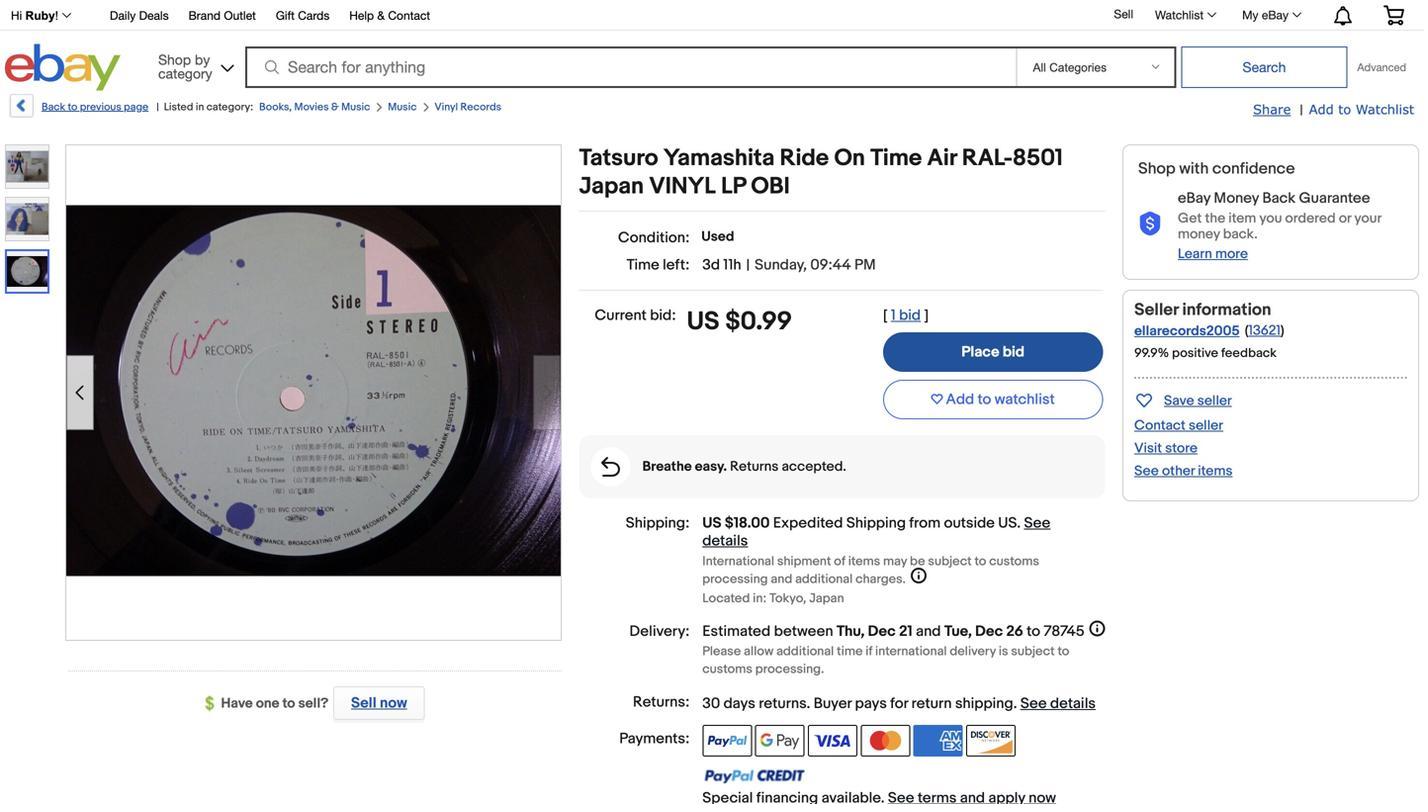Task type: vqa. For each thing, say whether or not it's contained in the screenshot.
BY
yes



Task type: describe. For each thing, give the bounding box(es) containing it.
us $0.99
[[687, 307, 793, 337]]

help
[[350, 8, 374, 22]]

paypal image
[[703, 725, 752, 757]]

visa image
[[808, 725, 858, 757]]

expedited
[[774, 515, 843, 532]]

may
[[884, 554, 907, 569]]

contact seller visit store see other items
[[1135, 417, 1233, 480]]

sell link
[[1106, 7, 1143, 21]]

vinyl
[[649, 173, 716, 201]]

vinyl records
[[435, 101, 502, 114]]

your shopping cart image
[[1383, 5, 1406, 25]]

ordered
[[1286, 210, 1336, 227]]

left:
[[663, 256, 690, 274]]

Search for anything text field
[[248, 48, 1013, 86]]

watchlist link
[[1145, 3, 1226, 27]]

tue,
[[945, 623, 972, 641]]

international shipment of items may be subject to customs processing and additional charges.
[[703, 554, 1040, 587]]

books,
[[259, 101, 292, 114]]

days
[[724, 695, 756, 713]]

see inside contact seller visit store see other items
[[1135, 463, 1159, 480]]

buyer
[[814, 695, 852, 713]]

ebay inside account "navigation"
[[1262, 8, 1289, 22]]

returns
[[730, 459, 779, 475]]

allow
[[744, 644, 774, 659]]

daily
[[110, 8, 136, 22]]

3d
[[703, 256, 720, 274]]

the
[[1206, 210, 1226, 227]]

with
[[1180, 159, 1209, 179]]

daily deals
[[110, 8, 169, 22]]

lp
[[721, 173, 746, 201]]

breathe
[[643, 459, 692, 475]]

to inside share | add to watchlist
[[1339, 101, 1352, 117]]

picture 3 of 3 image
[[7, 251, 47, 292]]

26
[[1007, 623, 1024, 641]]

13621
[[1249, 322, 1281, 339]]

accepted.
[[782, 459, 847, 475]]

gift cards link
[[276, 5, 330, 27]]

additional inside please allow additional time if international delivery is subject to customs processing.
[[777, 644, 834, 659]]

| listed in category:
[[157, 101, 253, 114]]

& inside account "navigation"
[[377, 8, 385, 22]]

to inside "international shipment of items may be subject to customs processing and additional charges."
[[975, 554, 987, 569]]

my ebay
[[1243, 8, 1289, 22]]

estimated between thu, dec 21 and tue, dec 26 to 78745
[[703, 623, 1085, 641]]

| inside the us $0.99 main content
[[747, 256, 750, 274]]

with details__icon image for ebay money back guarantee
[[1139, 212, 1163, 237]]

or
[[1339, 210, 1352, 227]]

delivery
[[950, 644, 996, 659]]

sunday,
[[755, 256, 807, 274]]

obi
[[751, 173, 790, 201]]

picture 2 of 3 image
[[6, 198, 48, 240]]

help & contact link
[[350, 5, 430, 27]]

shipping:
[[626, 515, 690, 532]]

to right 26
[[1027, 623, 1041, 641]]

by
[[195, 51, 210, 68]]

us for us $0.99
[[687, 307, 720, 337]]

shipment
[[777, 554, 832, 569]]

back.
[[1224, 226, 1258, 243]]

with details__icon image for breathe easy.
[[602, 457, 620, 477]]

2 vertical spatial see
[[1021, 695, 1047, 713]]

to right one
[[283, 696, 295, 712]]

contact seller link
[[1135, 417, 1224, 434]]

$0.99
[[726, 307, 793, 337]]

pays
[[855, 695, 887, 713]]

watchlist inside share | add to watchlist
[[1356, 101, 1415, 117]]

return
[[912, 695, 952, 713]]

[
[[883, 307, 888, 325]]

category
[[158, 65, 212, 82]]

shop by category button
[[149, 44, 238, 87]]

save seller button
[[1135, 389, 1233, 412]]

vinyl records link
[[435, 101, 502, 114]]

cards
[[298, 8, 330, 22]]

advanced link
[[1348, 47, 1417, 87]]

0 horizontal spatial time
[[627, 256, 660, 274]]

add to watchlist link
[[1310, 101, 1415, 119]]

from
[[910, 515, 941, 532]]

0 vertical spatial bid
[[899, 307, 921, 325]]

see other items link
[[1135, 463, 1233, 480]]

watchlist
[[995, 391, 1055, 409]]

guarantee
[[1300, 189, 1371, 207]]

ellarecords2005 link
[[1135, 323, 1240, 340]]

. right outside
[[1017, 515, 1021, 532]]

customs inside "international shipment of items may be subject to customs processing and additional charges."
[[990, 554, 1040, 569]]

account navigation
[[0, 0, 1420, 31]]

share | add to watchlist
[[1254, 101, 1415, 119]]

deals
[[139, 8, 169, 22]]

breathe easy. returns accepted.
[[643, 459, 847, 475]]

time inside tatsuro yamashita ride on time air ral-8501 japan  vinyl lp obi
[[871, 144, 922, 173]]

time left:
[[627, 256, 690, 274]]

ral-
[[962, 144, 1013, 173]]

store
[[1166, 440, 1198, 457]]

discover image
[[967, 725, 1016, 757]]

subject inside please allow additional time if international delivery is subject to customs processing.
[[1012, 644, 1055, 659]]

see inside see details
[[1025, 515, 1051, 532]]

learn more link
[[1178, 246, 1249, 263]]

1 dec from the left
[[868, 623, 896, 641]]

easy.
[[695, 459, 727, 475]]

ride
[[780, 144, 829, 173]]

30 days returns . buyer pays for return shipping . see details
[[703, 695, 1096, 713]]

located
[[703, 591, 750, 607]]

my ebay link
[[1232, 3, 1311, 27]]

0 horizontal spatial |
[[157, 101, 159, 114]]

add to watchlist
[[946, 391, 1055, 409]]

gift cards
[[276, 8, 330, 22]]

used
[[702, 229, 735, 245]]

sell now
[[351, 695, 407, 712]]

thu,
[[837, 623, 865, 641]]

is
[[999, 644, 1009, 659]]

now
[[380, 695, 407, 712]]

0 vertical spatial see details link
[[703, 515, 1051, 550]]

1 vertical spatial see details link
[[1021, 695, 1096, 713]]

additional inside "international shipment of items may be subject to customs processing and additional charges."
[[796, 572, 853, 587]]

0 vertical spatial back
[[42, 101, 65, 114]]

in
[[196, 101, 204, 114]]

contact inside account "navigation"
[[388, 8, 430, 22]]

page
[[124, 101, 149, 114]]

to inside button
[[978, 391, 992, 409]]

condition:
[[618, 229, 690, 247]]



Task type: locate. For each thing, give the bounding box(es) containing it.
1 vertical spatial seller
[[1189, 417, 1224, 434]]

0 horizontal spatial watchlist
[[1156, 8, 1204, 22]]

1 horizontal spatial dec
[[976, 623, 1003, 641]]

| left listed
[[157, 101, 159, 114]]

ebay money back guarantee get the item you ordered or your money back. learn more
[[1178, 189, 1382, 263]]

bid inside button
[[1003, 343, 1025, 361]]

0 vertical spatial watchlist
[[1156, 8, 1204, 22]]

1 vertical spatial details
[[1051, 695, 1096, 713]]

in:
[[753, 591, 767, 607]]

tatsuro yamashita ride on time air ral-8501 japan  vinyl lp obi - picture 3 of 3 image
[[66, 205, 561, 576]]

| right 11h
[[747, 256, 750, 274]]

1 vertical spatial japan
[[810, 591, 844, 607]]

additional
[[796, 572, 853, 587], [777, 644, 834, 659]]

0 horizontal spatial subject
[[928, 554, 972, 569]]

1 vertical spatial and
[[916, 623, 941, 641]]

1 vertical spatial items
[[849, 554, 881, 569]]

watchlist down advanced link
[[1356, 101, 1415, 117]]

with details__icon image
[[1139, 212, 1163, 237], [602, 457, 620, 477]]

japan up condition:
[[579, 173, 644, 201]]

contact right help
[[388, 8, 430, 22]]

see right outside
[[1025, 515, 1051, 532]]

bid
[[899, 307, 921, 325], [1003, 343, 1025, 361]]

1 horizontal spatial watchlist
[[1356, 101, 1415, 117]]

0 vertical spatial time
[[871, 144, 922, 173]]

sell for sell
[[1115, 7, 1134, 21]]

customs down please
[[703, 662, 753, 677]]

watchlist inside account "navigation"
[[1156, 8, 1204, 22]]

0 horizontal spatial contact
[[388, 8, 430, 22]]

add down place
[[946, 391, 975, 409]]

processing.
[[756, 662, 824, 677]]

to left watchlist
[[978, 391, 992, 409]]

0 horizontal spatial sell
[[351, 695, 377, 712]]

0 horizontal spatial bid
[[899, 307, 921, 325]]

1 horizontal spatial sell
[[1115, 7, 1134, 21]]

sell?
[[298, 696, 329, 712]]

watchlist right sell link
[[1156, 8, 1204, 22]]

add inside button
[[946, 391, 975, 409]]

confidence
[[1213, 159, 1296, 179]]

None submit
[[1182, 47, 1348, 88]]

1 horizontal spatial customs
[[990, 554, 1040, 569]]

0 horizontal spatial shop
[[158, 51, 191, 68]]

outlet
[[224, 8, 256, 22]]

0 horizontal spatial music
[[341, 101, 370, 114]]

save
[[1165, 393, 1195, 410]]

seller
[[1198, 393, 1233, 410], [1189, 417, 1224, 434]]

subject down 26
[[1012, 644, 1055, 659]]

0 vertical spatial see
[[1135, 463, 1159, 480]]

subject right be
[[928, 554, 972, 569]]

seller inside button
[[1198, 393, 1233, 410]]

see details link down 78745
[[1021, 695, 1096, 713]]

us $18.00 expedited shipping from outside us .
[[703, 515, 1025, 532]]

with details__icon image left get
[[1139, 212, 1163, 237]]

back left the previous at the top left of page
[[42, 101, 65, 114]]

watchlist
[[1156, 8, 1204, 22], [1356, 101, 1415, 117]]

1 horizontal spatial music
[[388, 101, 417, 114]]

japan right tokyo,
[[810, 591, 844, 607]]

0 vertical spatial customs
[[990, 554, 1040, 569]]

with details__icon image inside the us $0.99 main content
[[602, 457, 620, 477]]

& right movies
[[331, 101, 339, 114]]

place bid
[[962, 343, 1025, 361]]

09:44
[[811, 256, 852, 274]]

and up tokyo,
[[771, 572, 793, 587]]

music right movies
[[341, 101, 370, 114]]

2 horizontal spatial |
[[1300, 102, 1304, 119]]

details inside see details
[[703, 532, 748, 550]]

see details link up may
[[703, 515, 1051, 550]]

pm
[[855, 256, 876, 274]]

back inside the ebay money back guarantee get the item you ordered or your money back. learn more
[[1263, 189, 1296, 207]]

contact up visit store link
[[1135, 417, 1186, 434]]

0 horizontal spatial japan
[[579, 173, 644, 201]]

japan inside tatsuro yamashita ride on time air ral-8501 japan  vinyl lp obi
[[579, 173, 644, 201]]

1 vertical spatial shop
[[1139, 159, 1176, 179]]

air
[[928, 144, 957, 173]]

see down 'visit'
[[1135, 463, 1159, 480]]

one
[[256, 696, 279, 712]]

delivery:
[[630, 623, 690, 641]]

1 horizontal spatial add
[[1310, 101, 1334, 117]]

1 vertical spatial customs
[[703, 662, 753, 677]]

21
[[899, 623, 913, 641]]

1 vertical spatial additional
[[777, 644, 834, 659]]

customs down outside
[[990, 554, 1040, 569]]

1 music from the left
[[341, 101, 370, 114]]

master card image
[[861, 725, 911, 757]]

money
[[1178, 226, 1221, 243]]

payments:
[[620, 730, 690, 748]]

returns
[[759, 695, 807, 713]]

seller inside contact seller visit store see other items
[[1189, 417, 1224, 434]]

0 vertical spatial and
[[771, 572, 793, 587]]

0 horizontal spatial add
[[946, 391, 975, 409]]

see details link
[[703, 515, 1051, 550], [1021, 695, 1096, 713]]

. up discover image
[[1014, 695, 1018, 713]]

0 vertical spatial japan
[[579, 173, 644, 201]]

shop for shop by category
[[158, 51, 191, 68]]

shop left the by in the left top of the page
[[158, 51, 191, 68]]

between
[[774, 623, 834, 641]]

1 horizontal spatial |
[[747, 256, 750, 274]]

0 vertical spatial with details__icon image
[[1139, 212, 1163, 237]]

1 vertical spatial subject
[[1012, 644, 1055, 659]]

listed
[[164, 101, 193, 114]]

0 horizontal spatial items
[[849, 554, 881, 569]]

items inside contact seller visit store see other items
[[1198, 463, 1233, 480]]

international
[[876, 644, 947, 659]]

2 music from the left
[[388, 101, 417, 114]]

to down outside
[[975, 554, 987, 569]]

0 horizontal spatial and
[[771, 572, 793, 587]]

1 vertical spatial &
[[331, 101, 339, 114]]

shop left with
[[1139, 159, 1176, 179]]

]
[[925, 307, 929, 325]]

us left $18.00
[[703, 515, 722, 532]]

contact inside contact seller visit store see other items
[[1135, 417, 1186, 434]]

1 horizontal spatial with details__icon image
[[1139, 212, 1163, 237]]

to down 78745
[[1058, 644, 1070, 659]]

0 horizontal spatial &
[[331, 101, 339, 114]]

0 horizontal spatial customs
[[703, 662, 753, 677]]

& right help
[[377, 8, 385, 22]]

sell left watchlist link
[[1115, 7, 1134, 21]]

dec up is
[[976, 623, 1003, 641]]

positive
[[1173, 346, 1219, 361]]

items up charges.
[[849, 554, 881, 569]]

visit
[[1135, 440, 1163, 457]]

daily deals link
[[110, 5, 169, 27]]

please allow additional time if international delivery is subject to customs processing.
[[703, 644, 1070, 677]]

estimated
[[703, 623, 771, 641]]

music left vinyl
[[388, 101, 417, 114]]

0 horizontal spatial back
[[42, 101, 65, 114]]

ebay right my
[[1262, 8, 1289, 22]]

1 vertical spatial ebay
[[1178, 189, 1211, 207]]

place bid button
[[883, 332, 1104, 372]]

add right share
[[1310, 101, 1334, 117]]

0 vertical spatial shop
[[158, 51, 191, 68]]

13621 link
[[1249, 322, 1281, 339]]

0 vertical spatial contact
[[388, 8, 430, 22]]

back up you
[[1263, 189, 1296, 207]]

tatsuro
[[579, 144, 659, 173]]

subject
[[928, 554, 972, 569], [1012, 644, 1055, 659]]

add inside share | add to watchlist
[[1310, 101, 1334, 117]]

us
[[687, 307, 720, 337], [703, 515, 722, 532], [999, 515, 1017, 532]]

sell inside account "navigation"
[[1115, 7, 1134, 21]]

seller for contact
[[1189, 417, 1224, 434]]

ebay inside the ebay money back guarantee get the item you ordered or your money back. learn more
[[1178, 189, 1211, 207]]

0 vertical spatial seller
[[1198, 393, 1233, 410]]

dec up if
[[868, 623, 896, 641]]

1 vertical spatial time
[[627, 256, 660, 274]]

1 horizontal spatial details
[[1051, 695, 1096, 713]]

ebay up get
[[1178, 189, 1211, 207]]

seller
[[1135, 300, 1179, 321]]

0 vertical spatial items
[[1198, 463, 1233, 480]]

1 horizontal spatial time
[[871, 144, 922, 173]]

| inside share | add to watchlist
[[1300, 102, 1304, 119]]

to down advanced link
[[1339, 101, 1352, 117]]

shop for shop with confidence
[[1139, 159, 1176, 179]]

1 horizontal spatial contact
[[1135, 417, 1186, 434]]

time left air
[[871, 144, 922, 173]]

0 horizontal spatial details
[[703, 532, 748, 550]]

seller information ellarecords2005 ( 13621 ) 99.9% positive feedback
[[1135, 300, 1285, 361]]

shipping
[[847, 515, 906, 532]]

other
[[1163, 463, 1195, 480]]

see right shipping
[[1021, 695, 1047, 713]]

1 horizontal spatial japan
[[810, 591, 844, 607]]

0 vertical spatial additional
[[796, 572, 853, 587]]

shop inside shop by category
[[158, 51, 191, 68]]

of
[[834, 554, 846, 569]]

1 horizontal spatial bid
[[1003, 343, 1025, 361]]

item
[[1229, 210, 1257, 227]]

1 vertical spatial add
[[946, 391, 975, 409]]

tatsuro yamashita ride on time air ral-8501 japan  vinyl lp obi
[[579, 144, 1063, 201]]

music link
[[388, 101, 417, 114]]

time down condition:
[[627, 256, 660, 274]]

shop by category
[[158, 51, 212, 82]]

records
[[461, 101, 502, 114]]

1 vertical spatial see
[[1025, 515, 1051, 532]]

&
[[377, 8, 385, 22], [331, 101, 339, 114]]

ruby
[[25, 9, 55, 22]]

1 vertical spatial sell
[[351, 695, 377, 712]]

1 vertical spatial contact
[[1135, 417, 1186, 434]]

seller down save seller
[[1189, 417, 1224, 434]]

bid right place
[[1003, 343, 1025, 361]]

$18.00
[[725, 515, 770, 532]]

ebay
[[1262, 8, 1289, 22], [1178, 189, 1211, 207]]

international
[[703, 554, 775, 569]]

items right other
[[1198, 463, 1233, 480]]

0 horizontal spatial with details__icon image
[[602, 457, 620, 477]]

charges.
[[856, 572, 906, 587]]

please
[[703, 644, 741, 659]]

place
[[962, 343, 1000, 361]]

3d 11h | sunday, 09:44 pm
[[703, 256, 876, 274]]

shop by category banner
[[0, 0, 1420, 96]]

0 vertical spatial add
[[1310, 101, 1334, 117]]

0 vertical spatial subject
[[928, 554, 972, 569]]

sell left the now
[[351, 695, 377, 712]]

be
[[910, 554, 926, 569]]

save seller
[[1165, 393, 1233, 410]]

seller right save
[[1198, 393, 1233, 410]]

0 vertical spatial sell
[[1115, 7, 1134, 21]]

dollar sign image
[[205, 696, 221, 712]]

. left buyer
[[807, 695, 811, 713]]

outside
[[944, 515, 995, 532]]

1 horizontal spatial items
[[1198, 463, 1233, 480]]

none submit inside shop by category 'banner'
[[1182, 47, 1348, 88]]

google pay image
[[756, 725, 805, 757]]

your
[[1355, 210, 1382, 227]]

0 vertical spatial ebay
[[1262, 8, 1289, 22]]

us $0.99 main content
[[579, 144, 1108, 804]]

additional down between
[[777, 644, 834, 659]]

sell now link
[[329, 687, 425, 720]]

us for us $18.00 expedited shipping from outside us .
[[703, 515, 722, 532]]

seller for save
[[1198, 393, 1233, 410]]

paypal credit image
[[703, 769, 806, 784]]

bid left ]
[[899, 307, 921, 325]]

1 vertical spatial watchlist
[[1356, 101, 1415, 117]]

additional down of
[[796, 572, 853, 587]]

processing
[[703, 572, 768, 587]]

with details__icon image left 'breathe'
[[602, 457, 620, 477]]

subject inside "international shipment of items may be subject to customs processing and additional charges."
[[928, 554, 972, 569]]

2 dec from the left
[[976, 623, 1003, 641]]

1 horizontal spatial and
[[916, 623, 941, 641]]

yamashita
[[664, 144, 775, 173]]

1 horizontal spatial subject
[[1012, 644, 1055, 659]]

1 vertical spatial back
[[1263, 189, 1296, 207]]

current bid:
[[595, 307, 676, 325]]

1 horizontal spatial back
[[1263, 189, 1296, 207]]

customs inside please allow additional time if international delivery is subject to customs processing.
[[703, 662, 753, 677]]

1 horizontal spatial ebay
[[1262, 8, 1289, 22]]

sell for sell now
[[351, 695, 377, 712]]

us right bid:
[[687, 307, 720, 337]]

and inside "international shipment of items may be subject to customs processing and additional charges."
[[771, 572, 793, 587]]

1 vertical spatial bid
[[1003, 343, 1025, 361]]

advanced
[[1358, 61, 1407, 74]]

8501
[[1013, 144, 1063, 173]]

to inside please allow additional time if international delivery is subject to customs processing.
[[1058, 644, 1070, 659]]

1 horizontal spatial shop
[[1139, 159, 1176, 179]]

1 vertical spatial with details__icon image
[[602, 457, 620, 477]]

for
[[891, 695, 909, 713]]

details down 78745
[[1051, 695, 1096, 713]]

us right outside
[[999, 515, 1017, 532]]

[ 1 bid ]
[[883, 307, 929, 325]]

0 vertical spatial details
[[703, 532, 748, 550]]

to left the previous at the top left of page
[[68, 101, 78, 114]]

visit store link
[[1135, 440, 1198, 457]]

see details
[[703, 515, 1051, 550]]

1 horizontal spatial &
[[377, 8, 385, 22]]

american express image
[[914, 725, 963, 757]]

and right 21
[[916, 623, 941, 641]]

| right share button
[[1300, 102, 1304, 119]]

picture 1 of 3 image
[[6, 145, 48, 188]]

0 horizontal spatial ebay
[[1178, 189, 1211, 207]]

have one to sell?
[[221, 696, 329, 712]]

details up international
[[703, 532, 748, 550]]

items inside "international shipment of items may be subject to customs processing and additional charges."
[[849, 554, 881, 569]]

0 vertical spatial &
[[377, 8, 385, 22]]

dec
[[868, 623, 896, 641], [976, 623, 1003, 641]]

0 horizontal spatial dec
[[868, 623, 896, 641]]



